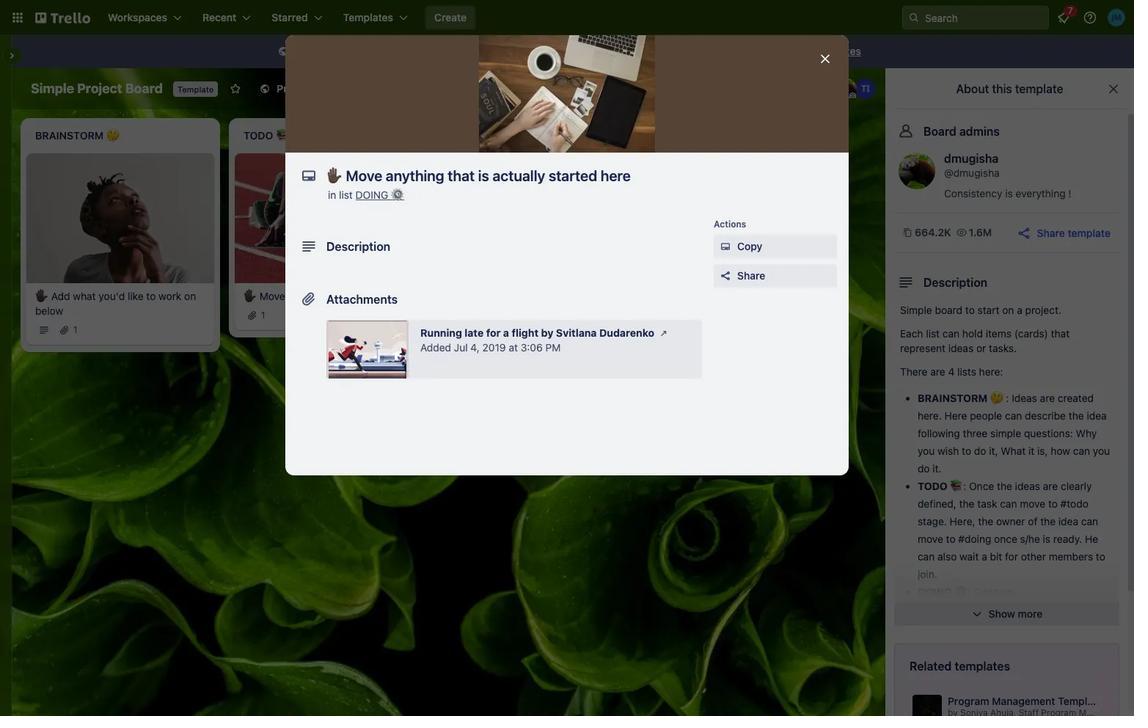 Task type: vqa. For each thing, say whether or not it's contained in the screenshot.
bottom Meeting
no



Task type: locate. For each thing, give the bounding box(es) containing it.
0 vertical spatial ideas
[[949, 342, 974, 354]]

0 vertical spatial idea
[[1087, 409, 1107, 422]]

this left the card
[[678, 377, 695, 388]]

description up 'ready'
[[327, 240, 390, 253]]

description
[[327, 240, 390, 253], [924, 276, 988, 289]]

1 move from the left
[[260, 290, 285, 302]]

simple for simple board to start on a project.
[[900, 304, 932, 316]]

0 vertical spatial list
[[339, 189, 353, 201]]

1 horizontal spatial template
[[686, 357, 729, 370]]

public button
[[250, 77, 316, 101]]

the right 'once'
[[997, 480, 1012, 492]]

#todo
[[1061, 497, 1089, 510]]

1 vertical spatial list
[[926, 327, 940, 340]]

1 vertical spatial ⚙️
[[955, 585, 968, 598]]

templates up 'program'
[[955, 660, 1010, 673]]

template left star or unstar board icon in the top left of the page
[[178, 84, 214, 94]]

list right in
[[339, 189, 353, 201]]

you down why
[[1093, 445, 1110, 457]]

card
[[698, 377, 716, 388]]

he
[[1085, 533, 1098, 545]]

2 move from the left
[[676, 290, 702, 302]]

0 vertical spatial sm image
[[276, 45, 291, 59]]

a up the 'at'
[[503, 327, 509, 339]]

: left 'once'
[[964, 480, 966, 492]]

a left bit
[[982, 550, 987, 563]]

✋🏿 for ✋🏿 move anything from doing to done here
[[660, 290, 674, 302]]

idea inside the : once the ideas are clearly defined, the task can move to #todo stage. here, the owner of the idea can move to #doing once s/he is ready. he can also wait a bit for other members to join.
[[1059, 515, 1079, 528]]

here:
[[979, 365, 1003, 378]]

for left anyone
[[411, 45, 424, 57]]

7 notifications image
[[1055, 9, 1073, 26]]

1 horizontal spatial templates
[[955, 660, 1010, 673]]

doing right in
[[356, 189, 388, 201]]

idea inside : ideas are created here. here people can describe the idea following three simple questions: why you wish to do it, what it is, how can you do it.
[[1087, 409, 1107, 422]]

simple up each
[[900, 304, 932, 316]]

for
[[411, 45, 424, 57], [486, 327, 501, 339], [1005, 550, 1018, 563]]

list up represent
[[926, 327, 940, 340]]

1 vertical spatial more
[[1018, 608, 1043, 620]]

show more button
[[894, 602, 1120, 626]]

is right s/he
[[1043, 533, 1051, 545]]

the inside : ideas are created here. here people can describe the idea following three simple questions: why you wish to do it, what it is, how can you do it.
[[1069, 409, 1084, 422]]

on right anyone
[[464, 45, 476, 57]]

templates inside 'link'
[[813, 45, 861, 57]]

0 vertical spatial create
[[434, 11, 467, 23]]

once
[[969, 480, 994, 492]]

create
[[434, 11, 467, 23], [591, 45, 624, 57]]

anything down the share button
[[705, 290, 745, 302]]

simple left project
[[31, 81, 74, 96]]

once
[[994, 533, 1018, 545]]

1 horizontal spatial idea
[[1087, 409, 1107, 422]]

task
[[978, 497, 997, 510]]

0 vertical spatial board
[[125, 81, 163, 96]]

can up join.
[[918, 550, 935, 563]]

share button
[[714, 264, 837, 288]]

⚙️ right in
[[391, 189, 404, 201]]

from
[[657, 45, 680, 57], [748, 290, 770, 302]]

sm image down actions
[[718, 239, 733, 254]]

to right like
[[146, 290, 156, 302]]

you up it.
[[918, 445, 935, 457]]

1 horizontal spatial from
[[748, 290, 770, 302]]

0 horizontal spatial idea
[[1059, 515, 1079, 528]]

this for this is a public template for anyone on the internet to copy.
[[294, 45, 314, 57]]

1 vertical spatial share
[[737, 269, 765, 282]]

anything
[[288, 290, 329, 302], [705, 290, 745, 302]]

template inside button
[[1068, 226, 1111, 239]]

1 vertical spatial are
[[1040, 392, 1055, 404]]

here
[[945, 409, 967, 422]]

created
[[1058, 392, 1094, 404]]

0 horizontal spatial from
[[657, 45, 680, 57]]

0 horizontal spatial create
[[434, 11, 467, 23]]

✋🏿 add what you'd like to work on below link
[[35, 289, 205, 318]]

ideas down 'it'
[[1015, 480, 1040, 492]]

jeremy miller (jeremymiller198) image
[[1108, 9, 1126, 26]]

idea
[[1087, 409, 1107, 422], [1059, 515, 1079, 528]]

move down the stage.
[[918, 533, 943, 545]]

sm image for this is a public template for anyone on the internet to copy.
[[276, 45, 291, 59]]

to left the start
[[965, 304, 975, 316]]

simple
[[31, 81, 74, 96], [900, 304, 932, 316]]

on for work
[[184, 290, 196, 302]]

sm image inside copy 'link'
[[718, 239, 733, 254]]

1 horizontal spatial here
[[687, 304, 708, 317]]

1 horizontal spatial description
[[924, 276, 988, 289]]

0 horizontal spatial move
[[918, 533, 943, 545]]

2 ✋🏿 from the left
[[244, 290, 257, 302]]

1 vertical spatial here
[[687, 304, 708, 317]]

are inside the : once the ideas are clearly defined, the task can move to #todo stage. here, the owner of the idea can move to #doing once s/he is ready. he can also wait a bit for other members to join.
[[1043, 480, 1058, 492]]

'ready'
[[331, 290, 364, 302]]

template right "management"
[[1058, 695, 1103, 707]]

0 vertical spatial share
[[1037, 226, 1065, 239]]

project.
[[1025, 304, 1062, 316]]

0 horizontal spatial list
[[339, 189, 353, 201]]

related
[[910, 660, 952, 673]]

move inside ✋🏿 move anything from doing to done here
[[676, 290, 702, 302]]

share for share
[[737, 269, 765, 282]]

a left the project.
[[1017, 304, 1023, 316]]

0 vertical spatial board
[[626, 45, 655, 57]]

share up ✋🏿 move anything from doing to done here link
[[737, 269, 765, 282]]

1 vertical spatial idea
[[1059, 515, 1079, 528]]

simple board to start on a project.
[[900, 304, 1062, 316]]

0 vertical spatial template
[[178, 84, 214, 94]]

2 anything from the left
[[705, 290, 745, 302]]

the down created
[[1069, 409, 1084, 422]]

@dmugisha
[[944, 167, 1000, 179]]

1 right sm icon
[[678, 324, 682, 335]]

create right the copy.
[[591, 45, 624, 57]]

0 horizontal spatial ⚙️
[[391, 189, 404, 201]]

1 horizontal spatial doing
[[918, 585, 952, 598]]

0 horizontal spatial here
[[367, 290, 388, 302]]

0 horizontal spatial anything
[[288, 290, 329, 302]]

more right explore
[[785, 45, 810, 57]]

0 vertical spatial more
[[785, 45, 810, 57]]

related templates
[[910, 660, 1010, 673]]

are
[[931, 365, 946, 378], [1040, 392, 1055, 404], [1043, 480, 1058, 492]]

create up anyone
[[434, 11, 467, 23]]

it.
[[933, 462, 942, 475]]

ideas down the hold
[[949, 342, 974, 354]]

1 ✋🏿 from the left
[[35, 290, 48, 302]]

is left everything
[[1005, 187, 1013, 200]]

list
[[339, 189, 353, 201], [926, 327, 940, 340]]

do left it.
[[918, 462, 930, 475]]

1 you from the left
[[918, 445, 935, 457]]

template.
[[735, 377, 775, 388]]

share for share template
[[1037, 226, 1065, 239]]

Board name text field
[[23, 77, 170, 101]]

2 vertical spatial for
[[1005, 550, 1018, 563]]

are up describe
[[1040, 392, 1055, 404]]

a inside the : once the ideas are clearly defined, the task can move to #todo stage. here, the owner of the idea can move to #doing once s/he is ready. he can also wait a bit for other members to join.
[[982, 550, 987, 563]]

are left clearly
[[1043, 480, 1058, 492]]

1 vertical spatial for
[[486, 327, 501, 339]]

3 ✋🏿 from the left
[[660, 290, 674, 302]]

explore more templates
[[746, 45, 861, 57]]

create for create board from template
[[591, 45, 624, 57]]

0 horizontal spatial ✋🏿
[[35, 290, 48, 302]]

description up simple board to start on a project. at the right of page
[[924, 276, 988, 289]]

create button
[[426, 6, 476, 29]]

idea up ready.
[[1059, 515, 1079, 528]]

sm image
[[276, 45, 291, 59], [718, 239, 733, 254]]

anything inside '✋🏿 move anything 'ready' here' link
[[288, 290, 329, 302]]

🙌🏽
[[954, 603, 967, 616]]

0 horizontal spatial templates
[[813, 45, 861, 57]]

: inside the : once the ideas are clearly defined, the task can move to #todo stage. here, the owner of the idea can move to #doing once s/he is ready. he can also wait a bit for other members to join.
[[964, 480, 966, 492]]

to right wish
[[962, 445, 972, 457]]

on for anyone
[[464, 45, 476, 57]]

stage.
[[918, 515, 947, 528]]

doing ⚙️ link
[[356, 189, 404, 201]]

0 vertical spatial simple
[[31, 81, 74, 96]]

what
[[73, 290, 96, 302]]

template down !
[[1068, 226, 1111, 239]]

can left the hold
[[943, 327, 960, 340]]

1 vertical spatial simple
[[900, 304, 932, 316]]

card template 📝 link
[[660, 356, 831, 371]]

2 vertical spatial on
[[1002, 304, 1014, 316]]

0 horizontal spatial more
[[785, 45, 810, 57]]

explore more templates link
[[738, 40, 870, 63]]

are left '4'
[[931, 365, 946, 378]]

here right done
[[687, 304, 708, 317]]

here right 'ready'
[[367, 290, 388, 302]]

simple project board
[[31, 81, 163, 96]]

0 vertical spatial on
[[464, 45, 476, 57]]

this is a public template for anyone on the internet to copy.
[[294, 45, 574, 57]]

0 horizontal spatial share
[[737, 269, 765, 282]]

1 horizontal spatial move
[[676, 290, 702, 302]]

more inside button
[[1018, 608, 1043, 620]]

None text field
[[319, 163, 803, 189]]

idea up why
[[1087, 409, 1107, 422]]

is left public
[[316, 45, 324, 57]]

1 horizontal spatial more
[[1018, 608, 1043, 620]]

0 horizontal spatial simple
[[31, 81, 74, 96]]

description for related templates
[[924, 276, 988, 289]]

move up of
[[1020, 497, 1046, 510]]

are inside : ideas are created here. here people can describe the idea following three simple questions: why you wish to do it, what it is, how can you do it.
[[1040, 392, 1055, 404]]

0 vertical spatial description
[[327, 240, 390, 253]]

2 horizontal spatial on
[[1002, 304, 1014, 316]]

1 vertical spatial from
[[748, 290, 770, 302]]

1 vertical spatial on
[[184, 290, 196, 302]]

1 horizontal spatial this
[[678, 377, 695, 388]]

simple inside text field
[[31, 81, 74, 96]]

for up the 2019
[[486, 327, 501, 339]]

1 vertical spatial ideas
[[1015, 480, 1040, 492]]

1 vertical spatial this
[[678, 377, 695, 388]]

three
[[963, 427, 988, 439]]

simple for simple project board
[[31, 81, 74, 96]]

1 vertical spatial do
[[918, 462, 930, 475]]

this for this card is a template.
[[678, 377, 695, 388]]

doing up the done!
[[918, 585, 952, 598]]

0 vertical spatial for
[[411, 45, 424, 57]]

anyone
[[427, 45, 461, 57]]

1 horizontal spatial ideas
[[1015, 480, 1040, 492]]

create for create
[[434, 11, 467, 23]]

here inside ✋🏿 move anything from doing to done here
[[687, 304, 708, 317]]

anything left 'ready'
[[288, 290, 329, 302]]

1 horizontal spatial board
[[924, 125, 957, 138]]

0 horizontal spatial this
[[294, 45, 314, 57]]

of
[[1028, 515, 1038, 528]]

star or unstar board image
[[230, 83, 242, 95]]

1 horizontal spatial for
[[486, 327, 501, 339]]

1 horizontal spatial board
[[935, 304, 963, 316]]

0 vertical spatial from
[[657, 45, 680, 57]]

0 horizontal spatial ideas
[[949, 342, 974, 354]]

template left explore
[[683, 45, 726, 57]]

why
[[1076, 427, 1097, 439]]

create inside button
[[434, 11, 467, 23]]

templates up dmugisha (dmugisha) icon
[[813, 45, 861, 57]]

0 vertical spatial doing
[[356, 189, 388, 201]]

for right bit
[[1005, 550, 1018, 563]]

1 vertical spatial description
[[924, 276, 988, 289]]

2 horizontal spatial for
[[1005, 550, 1018, 563]]

board right project
[[125, 81, 163, 96]]

ideas
[[1012, 392, 1037, 404]]

0 horizontal spatial board
[[125, 81, 163, 96]]

🤔
[[990, 392, 1003, 404]]

1 horizontal spatial on
[[464, 45, 476, 57]]

✋🏿 for ✋🏿 add what you'd like to work on below
[[35, 290, 48, 302]]

to
[[536, 45, 546, 57], [146, 290, 156, 302], [802, 290, 812, 302], [965, 304, 975, 316], [962, 445, 972, 457], [1048, 497, 1058, 510], [946, 533, 956, 545], [1096, 550, 1106, 563]]

here
[[367, 290, 388, 302], [687, 304, 708, 317]]

dmugisha (dmugisha) image
[[899, 153, 935, 189]]

brainstorm
[[918, 392, 988, 404]]

done
[[660, 304, 684, 317]]

0 vertical spatial do
[[974, 445, 986, 457]]

1 vertical spatial doing
[[918, 585, 952, 598]]

defined,
[[918, 497, 957, 510]]

create board from template link
[[583, 40, 735, 63]]

on right work
[[184, 290, 196, 302]]

at
[[509, 341, 518, 354]]

: right 🤔
[[1006, 392, 1009, 404]]

0 horizontal spatial description
[[327, 240, 390, 253]]

this card is a template.
[[678, 377, 775, 388]]

more inside 'link'
[[785, 45, 810, 57]]

search image
[[908, 12, 920, 23]]

1 horizontal spatial move
[[1020, 497, 1046, 510]]

1 horizontal spatial list
[[926, 327, 940, 340]]

on right the start
[[1002, 304, 1014, 316]]

for inside the : once the ideas are clearly defined, the task can move to #todo stage. here, the owner of the idea can move to #doing once s/he is ready. he can also wait a bit for other members to join.
[[1005, 550, 1018, 563]]

0 vertical spatial this
[[294, 45, 314, 57]]

1 horizontal spatial ✋🏿
[[244, 290, 257, 302]]

to inside ✋🏿 move anything from doing to done here
[[802, 290, 812, 302]]

⚙️ up 🙌🏽
[[955, 585, 968, 598]]

program
[[948, 695, 989, 707]]

1 vertical spatial board
[[935, 304, 963, 316]]

1 horizontal spatial create
[[591, 45, 624, 57]]

✋🏿 inside ✋🏿 move anything from doing to done here
[[660, 290, 674, 302]]

0 horizontal spatial you
[[918, 445, 935, 457]]

do left it, at the right of page
[[974, 445, 986, 457]]

to right 'doing' on the right of the page
[[802, 290, 812, 302]]

0 horizontal spatial on
[[184, 290, 196, 302]]

a left public
[[327, 45, 332, 57]]

share down everything
[[1037, 226, 1065, 239]]

0 horizontal spatial move
[[260, 290, 285, 302]]

✋🏿 inside "✋🏿 add what you'd like to work on below"
[[35, 290, 48, 302]]

trello inspiration (inspiringtaco) image
[[856, 79, 876, 99]]

doing
[[773, 290, 800, 302]]

the right of
[[1041, 515, 1056, 528]]

list for each
[[926, 327, 940, 340]]

sm image
[[657, 326, 671, 340]]

0 horizontal spatial board
[[626, 45, 655, 57]]

anything inside ✋🏿 move anything from doing to done here
[[705, 290, 745, 302]]

like
[[128, 290, 144, 302]]

about this template
[[956, 82, 1064, 95]]

: left the ongoing
[[968, 585, 971, 598]]

do
[[974, 445, 986, 457], [918, 462, 930, 475]]

description for actions
[[327, 240, 390, 253]]

a
[[327, 45, 332, 57], [1017, 304, 1023, 316], [503, 327, 509, 339], [728, 377, 733, 388], [982, 550, 987, 563]]

template up the card
[[686, 357, 729, 370]]

1 down ✋🏿 move anything 'ready' here
[[261, 309, 265, 320]]

clearly
[[1061, 480, 1092, 492]]

0 horizontal spatial do
[[918, 462, 930, 475]]

1 horizontal spatial simple
[[900, 304, 932, 316]]

1 vertical spatial sm image
[[718, 239, 733, 254]]

more right show
[[1018, 608, 1043, 620]]

sm image up public button
[[276, 45, 291, 59]]

1 vertical spatial template
[[686, 357, 729, 370]]

on inside "✋🏿 add what you'd like to work on below"
[[184, 290, 196, 302]]

2 horizontal spatial template
[[1058, 695, 1103, 707]]

1 horizontal spatial sm image
[[718, 239, 733, 254]]

0 vertical spatial templates
[[813, 45, 861, 57]]

added
[[420, 341, 451, 354]]

actions
[[714, 219, 747, 230]]

1 vertical spatial create
[[591, 45, 624, 57]]

1 horizontal spatial share
[[1037, 226, 1065, 239]]

1 anything from the left
[[288, 290, 329, 302]]

2 vertical spatial template
[[1058, 695, 1103, 707]]

board
[[626, 45, 655, 57], [935, 304, 963, 316]]

this up public
[[294, 45, 314, 57]]

list inside each list can hold items (cards) that represent ideas or tasks.
[[926, 327, 940, 340]]

2 vertical spatial are
[[1043, 480, 1058, 492]]

can up simple
[[1005, 409, 1022, 422]]

following
[[918, 427, 960, 439]]

anything for 'ready'
[[288, 290, 329, 302]]

board left admins
[[924, 125, 957, 138]]

⚙️
[[391, 189, 404, 201], [955, 585, 968, 598]]

1 horizontal spatial anything
[[705, 290, 745, 302]]

doing inside doing ⚙️ : ongoing done! 🙌🏽 : finished
[[918, 585, 952, 598]]

back to home image
[[35, 6, 90, 29]]

what
[[1001, 445, 1026, 457]]

join.
[[918, 568, 938, 580]]

card
[[660, 357, 683, 370]]

more for explore
[[785, 45, 810, 57]]

1 horizontal spatial ⚙️
[[955, 585, 968, 598]]



Task type: describe. For each thing, give the bounding box(es) containing it.
pm
[[546, 341, 561, 354]]

board admins
[[924, 125, 1000, 138]]

can up he in the bottom right of the page
[[1081, 515, 1098, 528]]

4
[[948, 365, 955, 378]]

0 vertical spatial are
[[931, 365, 946, 378]]

is inside the : once the ideas are clearly defined, the task can move to #todo stage. here, the owner of the idea can move to #doing once s/he is ready. he can also wait a bit for other members to join.
[[1043, 533, 1051, 545]]

program management template link
[[910, 692, 1104, 716]]

bit
[[990, 550, 1002, 563]]

anything for from
[[705, 290, 745, 302]]

doing ⚙️ : ongoing done! 🙌🏽 : finished
[[918, 585, 1014, 616]]

: inside : ideas are created here. here people can describe the idea following three simple questions: why you wish to do it, what it is, how can you do it.
[[1006, 392, 1009, 404]]

or
[[977, 342, 986, 354]]

dmugisha (dmugisha) image
[[836, 79, 857, 99]]

template right the this
[[1015, 82, 1064, 95]]

: ideas are created here. here people can describe the idea following three simple questions: why you wish to do it, what it is, how can you do it.
[[918, 392, 1110, 475]]

simple
[[991, 427, 1021, 439]]

svitlana
[[556, 327, 597, 339]]

show
[[989, 608, 1015, 620]]

⚙️ inside doing ⚙️ : ongoing done! 🙌🏽 : finished
[[955, 585, 968, 598]]

represent
[[900, 342, 946, 354]]

ideas inside the : once the ideas are clearly defined, the task can move to #todo stage. here, the owner of the idea can move to #doing once s/he is ready. he can also wait a bit for other members to join.
[[1015, 480, 1040, 492]]

card template 📝
[[660, 357, 745, 370]]

done!
[[918, 603, 951, 616]]

4,
[[471, 341, 480, 354]]

dmugisha
[[944, 152, 999, 165]]

finished
[[972, 603, 1012, 616]]

0 vertical spatial here
[[367, 290, 388, 302]]

here.
[[918, 409, 942, 422]]

wish
[[938, 445, 959, 457]]

this
[[992, 82, 1012, 95]]

: left finished on the right of page
[[967, 603, 970, 616]]

1 down what
[[73, 324, 77, 335]]

how
[[1051, 445, 1070, 457]]

(cards)
[[1015, 327, 1048, 340]]

there are 4 lists here:
[[900, 365, 1003, 378]]

1 vertical spatial board
[[924, 125, 957, 138]]

running
[[420, 327, 462, 339]]

: once the ideas are clearly defined, the task can move to #todo stage. here, the owner of the idea can move to #doing once s/he is ready. he can also wait a bit for other members to join.
[[918, 480, 1106, 580]]

to down he in the bottom right of the page
[[1096, 550, 1106, 563]]

internet
[[497, 45, 533, 57]]

items
[[986, 327, 1012, 340]]

a down 📝
[[728, 377, 733, 388]]

attachments
[[327, 293, 398, 306]]

jul
[[454, 341, 468, 354]]

brainstorm 🤔
[[918, 392, 1003, 404]]

1 up 4,
[[470, 324, 474, 335]]

added jul 4, 2019 at 3:06 pm
[[420, 341, 561, 354]]

ideas inside each list can hold items (cards) that represent ideas or tasks.
[[949, 342, 974, 354]]

0 horizontal spatial template
[[178, 84, 214, 94]]

owner
[[996, 515, 1025, 528]]

✋🏿 for ✋🏿 move anything 'ready' here
[[244, 290, 257, 302]]

Search field
[[920, 7, 1048, 29]]

to left #todo
[[1048, 497, 1058, 510]]

2019
[[482, 341, 506, 354]]

board inside text field
[[125, 81, 163, 96]]

the down task
[[978, 515, 994, 528]]

in list doing ⚙️
[[328, 189, 404, 201]]

dmugisha link
[[944, 152, 999, 165]]

dudarenko
[[599, 327, 655, 339]]

0 vertical spatial move
[[1020, 497, 1046, 510]]

0 horizontal spatial doing
[[356, 189, 388, 201]]

is right the card
[[719, 377, 726, 388]]

list for in
[[339, 189, 353, 201]]

it
[[1029, 445, 1035, 457]]

by
[[541, 327, 554, 339]]

move for ✋🏿 move anything from doing to done here
[[676, 290, 702, 302]]

consistency is everything !
[[944, 187, 1072, 200]]

move for ✋🏿 move anything 'ready' here
[[260, 290, 285, 302]]

share template
[[1037, 226, 1111, 239]]

can down why
[[1073, 445, 1090, 457]]

template right public
[[367, 45, 408, 57]]

#doing
[[959, 533, 992, 545]]

each list can hold items (cards) that represent ideas or tasks.
[[900, 327, 1070, 354]]

show more
[[989, 608, 1043, 620]]

from inside ✋🏿 move anything from doing to done here
[[748, 290, 770, 302]]

explore
[[746, 45, 783, 57]]

1 vertical spatial move
[[918, 533, 943, 545]]

other
[[1021, 550, 1046, 563]]

open information menu image
[[1083, 10, 1098, 25]]

copy link
[[714, 235, 837, 258]]

each
[[900, 327, 923, 340]]

board for simple
[[935, 304, 963, 316]]

questions:
[[1024, 427, 1073, 439]]

0 horizontal spatial for
[[411, 45, 424, 57]]

the up here,
[[959, 497, 975, 510]]

3:06
[[521, 341, 543, 354]]

start
[[978, 304, 1000, 316]]

primary element
[[0, 0, 1134, 35]]

board for create
[[626, 45, 655, 57]]

ongoing
[[974, 585, 1014, 598]]

more for show
[[1018, 608, 1043, 620]]

share template button
[[1017, 225, 1111, 241]]

consistency
[[944, 187, 1003, 200]]

running late for a flight by svitlana dudarenko
[[420, 327, 655, 339]]

everything
[[1016, 187, 1066, 200]]

to inside "✋🏿 add what you'd like to work on below"
[[146, 290, 156, 302]]

tasks.
[[989, 342, 1017, 354]]

to inside : ideas are created here. here people can describe the idea following three simple questions: why you wish to do it, what it is, how can you do it.
[[962, 445, 972, 457]]

can inside each list can hold items (cards) that represent ideas or tasks.
[[943, 327, 960, 340]]

about
[[956, 82, 989, 95]]

✋🏿 move anything from doing to done here link
[[660, 289, 831, 318]]

to left the copy.
[[536, 45, 546, 57]]

1 vertical spatial templates
[[955, 660, 1010, 673]]

from inside create board from template link
[[657, 45, 680, 57]]

it,
[[989, 445, 998, 457]]

sm image for copy
[[718, 239, 733, 254]]

hold
[[963, 327, 983, 340]]

here,
[[950, 515, 976, 528]]

✋🏿 add what you'd like to work on below
[[35, 290, 196, 317]]

lists
[[958, 365, 976, 378]]

the left internet
[[479, 45, 494, 57]]

2 you from the left
[[1093, 445, 1110, 457]]

work
[[159, 290, 181, 302]]

1.6m
[[969, 226, 992, 238]]

people
[[970, 409, 1002, 422]]

can up owner
[[1000, 497, 1017, 510]]

to up also
[[946, 533, 956, 545]]

project
[[77, 81, 122, 96]]

late
[[465, 327, 484, 339]]

todo
[[918, 480, 948, 492]]

members
[[1049, 550, 1093, 563]]



